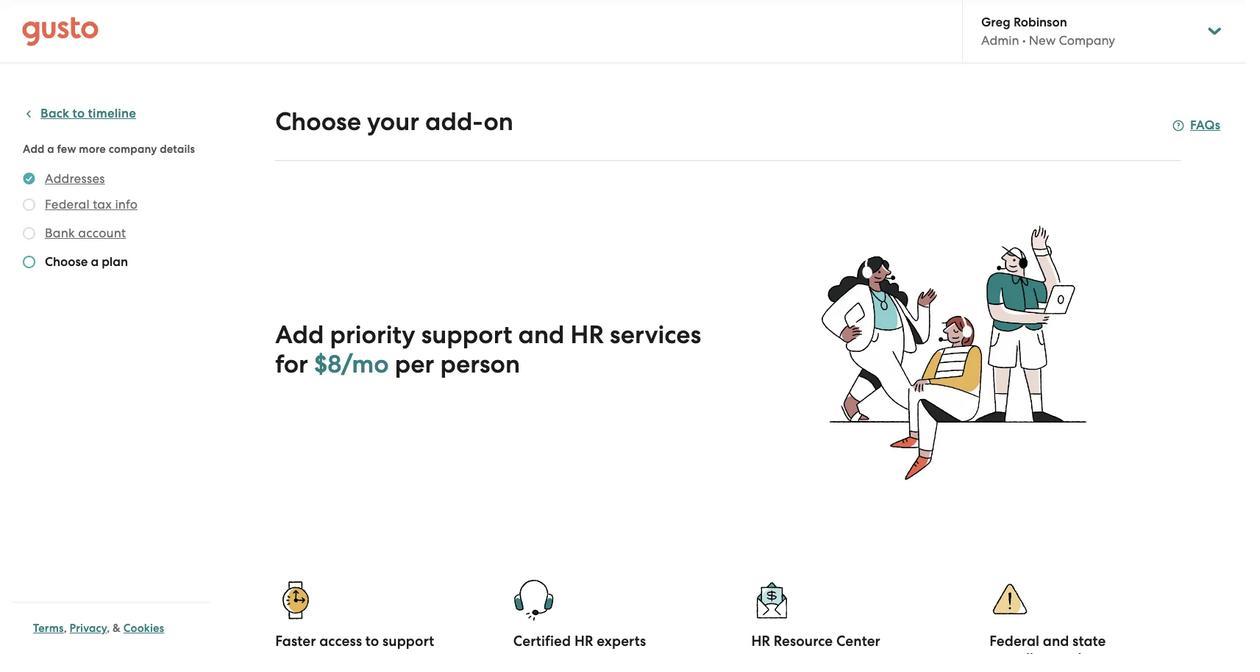 Task type: describe. For each thing, give the bounding box(es) containing it.
1 , from the left
[[64, 623, 67, 636]]

privacy link
[[70, 623, 107, 636]]

person
[[440, 349, 520, 380]]

certified
[[514, 633, 571, 650]]

add for add a few more company details
[[23, 143, 45, 156]]

info
[[115, 197, 138, 212]]

cookies
[[123, 623, 164, 636]]

choose a plan list
[[23, 170, 204, 274]]

3 check image from the top
[[23, 256, 35, 269]]

plan
[[102, 255, 128, 270]]

certified hr experts
[[514, 633, 646, 650]]

bank account button
[[45, 224, 126, 242]]

back to timeline button
[[23, 105, 136, 123]]

add-
[[425, 107, 484, 137]]

center
[[837, 633, 881, 650]]

$8/mo
[[314, 349, 389, 380]]

federal tax info
[[45, 197, 138, 212]]

for
[[275, 349, 308, 380]]

details
[[160, 143, 195, 156]]

federal tax info button
[[45, 196, 138, 213]]

$8/mo per person
[[314, 349, 520, 380]]

choose for choose a plan
[[45, 255, 88, 270]]

federal for federal tax info
[[45, 197, 90, 212]]

back
[[40, 106, 69, 121]]

&
[[113, 623, 121, 636]]

company
[[109, 143, 157, 156]]

hr left resource
[[752, 633, 771, 650]]

•
[[1023, 33, 1026, 48]]

bank account
[[45, 226, 126, 241]]

choose your add-on
[[275, 107, 514, 137]]

home image
[[22, 17, 99, 46]]

privacy
[[70, 623, 107, 636]]

addresses button
[[45, 170, 105, 188]]

addresses
[[45, 171, 105, 186]]

1 horizontal spatial to
[[366, 633, 379, 650]]

more
[[79, 143, 106, 156]]

new
[[1029, 33, 1056, 48]]

admin
[[982, 33, 1020, 48]]

hr left experts
[[575, 633, 594, 650]]

terms , privacy , & cookies
[[33, 623, 164, 636]]

back to timeline
[[40, 106, 136, 121]]

state
[[1073, 633, 1106, 650]]



Task type: vqa. For each thing, say whether or not it's contained in the screenshot.
and to the bottom
yes



Task type: locate. For each thing, give the bounding box(es) containing it.
per
[[395, 349, 434, 380]]

timeline
[[88, 106, 136, 121]]

a for plan
[[91, 255, 99, 270]]

0 horizontal spatial federal
[[45, 197, 90, 212]]

company
[[1059, 33, 1116, 48]]

1 vertical spatial federal
[[990, 633, 1040, 650]]

0 horizontal spatial a
[[47, 143, 54, 156]]

1 horizontal spatial federal
[[990, 633, 1040, 650]]

and inside the add priority support and hr services for
[[518, 320, 565, 350]]

federal down addresses button
[[45, 197, 90, 212]]

1 horizontal spatial a
[[91, 255, 99, 270]]

0 horizontal spatial to
[[73, 106, 85, 121]]

federal inside the federal and state compliance alerts
[[990, 633, 1040, 650]]

to
[[73, 106, 85, 121], [366, 633, 379, 650]]

terms
[[33, 623, 64, 636]]

1 vertical spatial choose
[[45, 255, 88, 270]]

1 vertical spatial support
[[383, 633, 434, 650]]

greg robinson admin • new company
[[982, 15, 1116, 48]]

, left privacy link
[[64, 623, 67, 636]]

federal up compliance
[[990, 633, 1040, 650]]

experts
[[597, 633, 646, 650]]

0 horizontal spatial ,
[[64, 623, 67, 636]]

federal inside federal tax info button
[[45, 197, 90, 212]]

resource
[[774, 633, 833, 650]]

support
[[422, 320, 512, 350], [383, 633, 434, 650]]

federal
[[45, 197, 90, 212], [990, 633, 1040, 650]]

faqs
[[1191, 118, 1221, 133]]

alerts
[[1069, 651, 1107, 655]]

0 vertical spatial add
[[23, 143, 45, 156]]

add left priority
[[275, 320, 324, 350]]

services
[[610, 320, 701, 350]]

1 vertical spatial add
[[275, 320, 324, 350]]

0 vertical spatial a
[[47, 143, 54, 156]]

choose inside list
[[45, 255, 88, 270]]

0 horizontal spatial and
[[518, 320, 565, 350]]

add priority support and hr services for
[[275, 320, 701, 380]]

1 check image from the top
[[23, 199, 35, 211]]

to inside back to timeline button
[[73, 106, 85, 121]]

choose for choose your add-on
[[275, 107, 361, 137]]

0 vertical spatial choose
[[275, 107, 361, 137]]

, left & at left bottom
[[107, 623, 110, 636]]

0 vertical spatial support
[[422, 320, 512, 350]]

add for add priority support and hr services for
[[275, 320, 324, 350]]

check image for bank
[[23, 227, 35, 240]]

priority
[[330, 320, 416, 350]]

a left few
[[47, 143, 54, 156]]

robinson
[[1014, 15, 1068, 30]]

0 horizontal spatial choose
[[45, 255, 88, 270]]

add up circle check image
[[23, 143, 45, 156]]

2 , from the left
[[107, 623, 110, 636]]

a inside choose a plan list
[[91, 255, 99, 270]]

terms link
[[33, 623, 64, 636]]

faster
[[275, 633, 316, 650]]

faqs button
[[1173, 117, 1221, 135]]

a left 'plan'
[[91, 255, 99, 270]]

check image for federal
[[23, 199, 35, 211]]

compliance
[[990, 651, 1066, 655]]

1 horizontal spatial choose
[[275, 107, 361, 137]]

1 vertical spatial check image
[[23, 227, 35, 240]]

and
[[518, 320, 565, 350], [1043, 633, 1070, 650]]

1 horizontal spatial add
[[275, 320, 324, 350]]

0 vertical spatial to
[[73, 106, 85, 121]]

bank
[[45, 226, 75, 241]]

and inside the federal and state compliance alerts
[[1043, 633, 1070, 650]]

hr left services
[[571, 320, 604, 350]]

choose a plan
[[45, 255, 128, 270]]

hr resource center
[[752, 633, 881, 650]]

a for few
[[47, 143, 54, 156]]

federal and state compliance alerts
[[990, 633, 1107, 655]]

1 vertical spatial to
[[366, 633, 379, 650]]

add a few more company details
[[23, 143, 195, 156]]

check image
[[23, 199, 35, 211], [23, 227, 35, 240], [23, 256, 35, 269]]

hr inside the add priority support and hr services for
[[571, 320, 604, 350]]

support inside the add priority support and hr services for
[[422, 320, 512, 350]]

account
[[78, 226, 126, 241]]

0 vertical spatial check image
[[23, 199, 35, 211]]

0 vertical spatial federal
[[45, 197, 90, 212]]

few
[[57, 143, 76, 156]]

cookies button
[[123, 620, 164, 638]]

federal for federal and state compliance alerts
[[990, 633, 1040, 650]]

0 vertical spatial and
[[518, 320, 565, 350]]

add
[[23, 143, 45, 156], [275, 320, 324, 350]]

tax
[[93, 197, 112, 212]]

1 horizontal spatial and
[[1043, 633, 1070, 650]]

1 vertical spatial and
[[1043, 633, 1070, 650]]

2 vertical spatial check image
[[23, 256, 35, 269]]

2 check image from the top
[[23, 227, 35, 240]]

faster access to support
[[275, 633, 434, 650]]

1 horizontal spatial ,
[[107, 623, 110, 636]]

greg
[[982, 15, 1011, 30]]

choose
[[275, 107, 361, 137], [45, 255, 88, 270]]

,
[[64, 623, 67, 636], [107, 623, 110, 636]]

access
[[320, 633, 362, 650]]

hr
[[571, 320, 604, 350], [575, 633, 594, 650], [752, 633, 771, 650]]

add inside the add priority support and hr services for
[[275, 320, 324, 350]]

to right access
[[366, 633, 379, 650]]

check image down circle check image
[[23, 199, 35, 211]]

circle check image
[[23, 170, 35, 188]]

your
[[367, 107, 419, 137]]

on
[[484, 107, 514, 137]]

1 vertical spatial a
[[91, 255, 99, 270]]

0 horizontal spatial add
[[23, 143, 45, 156]]

a
[[47, 143, 54, 156], [91, 255, 99, 270]]

check image left bank
[[23, 227, 35, 240]]

to right back
[[73, 106, 85, 121]]

check image left choose a plan
[[23, 256, 35, 269]]



